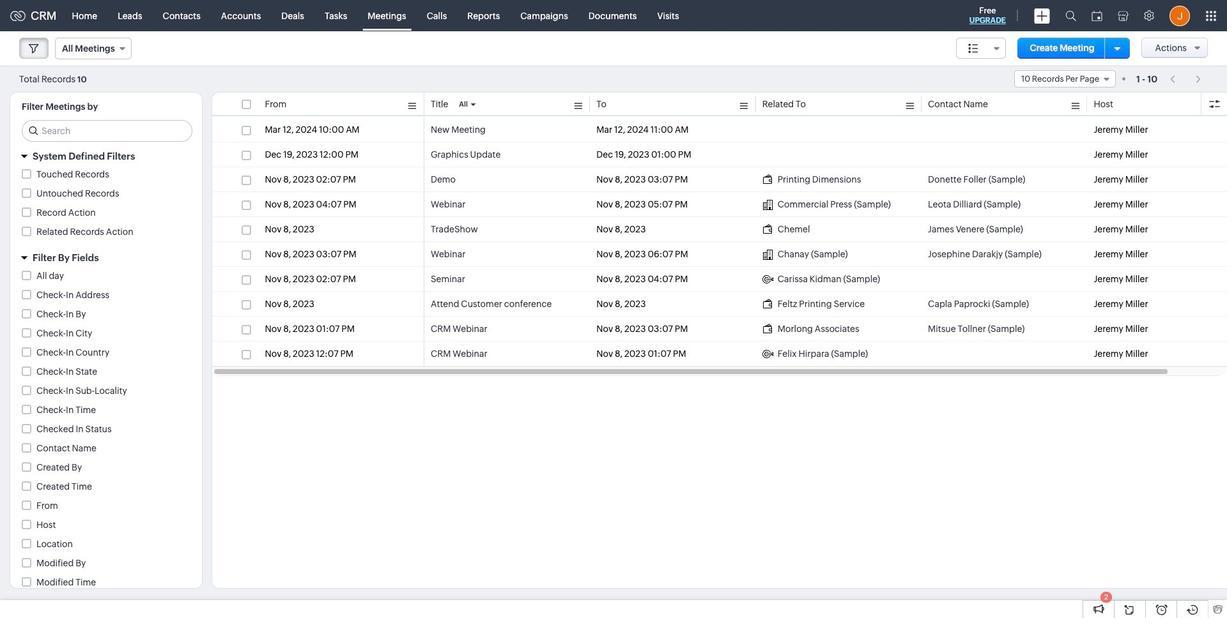Task type: describe. For each thing, give the bounding box(es) containing it.
create menu image
[[1034, 8, 1050, 23]]

search image
[[1065, 10, 1076, 21]]

search element
[[1058, 0, 1084, 31]]

size image
[[968, 43, 978, 54]]

calendar image
[[1092, 11, 1102, 21]]



Task type: locate. For each thing, give the bounding box(es) containing it.
profile image
[[1170, 5, 1190, 26]]

Search text field
[[22, 121, 192, 141]]

profile element
[[1162, 0, 1198, 31]]

create menu element
[[1026, 0, 1058, 31]]

None field
[[55, 38, 131, 59], [956, 38, 1006, 59], [1014, 70, 1116, 88], [55, 38, 131, 59], [1014, 70, 1116, 88]]

none field size
[[956, 38, 1006, 59]]

logo image
[[10, 11, 26, 21]]

row group
[[212, 118, 1227, 367]]

navigation
[[1164, 70, 1208, 88]]



Task type: vqa. For each thing, say whether or not it's contained in the screenshot.
create menu Icon
yes



